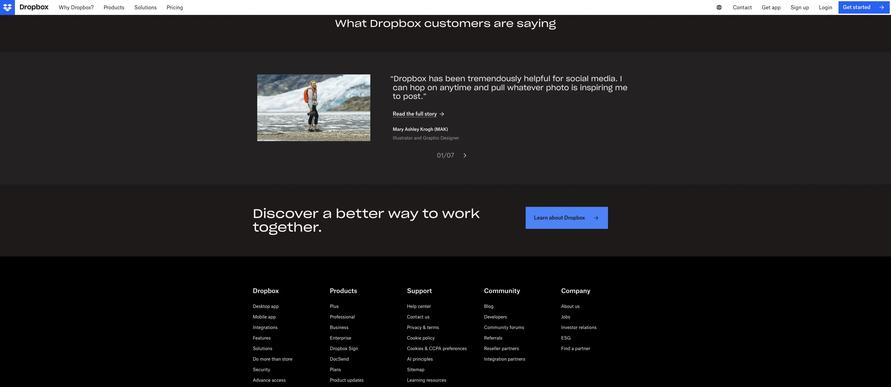 Task type: locate. For each thing, give the bounding box(es) containing it.
security link
[[253, 368, 270, 373]]

solutions inside solutions dropdown button
[[134, 4, 157, 11]]

ai principles link
[[407, 357, 433, 363]]

learn
[[534, 215, 548, 221]]

updates
[[347, 378, 364, 384]]

to inside "discover a better way to work together."
[[423, 206, 439, 222]]

1 horizontal spatial and
[[474, 83, 489, 93]]

0 horizontal spatial products
[[104, 4, 124, 11]]

desktop app link
[[253, 304, 279, 310]]

solutions
[[134, 4, 157, 11], [253, 347, 273, 352]]

about
[[549, 215, 563, 221]]

to up read at top left
[[393, 92, 401, 101]]

integration
[[484, 357, 507, 363]]

find a partner link
[[561, 347, 591, 352]]

"dropbox has been tremendously helpful for social media. i can hop on anytime and pull whatever photo is inspiring me to post."
[[390, 74, 628, 101]]

and inside "dropbox has been tremendously helpful for social media. i can hop on anytime and pull whatever photo is inspiring me to post."
[[474, 83, 489, 93]]

"dropbox
[[390, 74, 427, 84]]

a inside footer
[[572, 347, 574, 352]]

app left sign up
[[772, 4, 781, 11]]

helpful
[[524, 74, 551, 84]]

1 vertical spatial community
[[484, 326, 509, 331]]

started
[[853, 4, 871, 10]]

1 horizontal spatial contact
[[733, 4, 752, 11]]

0 horizontal spatial and
[[414, 136, 422, 141]]

footer
[[0, 272, 892, 388]]

to inside "dropbox has been tremendously helpful for social media. i can hop on anytime and pull whatever photo is inspiring me to post."
[[393, 92, 401, 101]]

up
[[803, 4, 810, 11]]

1 vertical spatial solutions
[[253, 347, 273, 352]]

sitemap
[[407, 368, 425, 373]]

0 vertical spatial and
[[474, 83, 489, 93]]

0 vertical spatial &
[[423, 326, 426, 331]]

0 horizontal spatial a
[[323, 206, 332, 222]]

us down center
[[425, 315, 430, 320]]

& for cookies
[[425, 347, 428, 352]]

0 vertical spatial to
[[393, 92, 401, 101]]

1 vertical spatial us
[[425, 315, 430, 320]]

1 vertical spatial products
[[330, 288, 357, 295]]

contact inside footer
[[407, 315, 424, 320]]

saying
[[517, 17, 556, 30]]

1 horizontal spatial get
[[843, 4, 852, 10]]

ccpa
[[429, 347, 442, 352]]

products inside footer
[[330, 288, 357, 295]]

desktop
[[253, 304, 270, 310]]

developers link
[[484, 315, 507, 320]]

get app
[[762, 4, 781, 11]]

to right way
[[423, 206, 439, 222]]

business link
[[330, 326, 349, 331]]

get left started
[[843, 4, 852, 10]]

2 community from the top
[[484, 326, 509, 331]]

1 horizontal spatial solutions
[[253, 347, 273, 352]]

solutions left pricing link
[[134, 4, 157, 11]]

what dropbox customers are saying
[[335, 17, 556, 30]]

plans
[[330, 368, 341, 373]]

pricing
[[167, 4, 183, 11]]

1 vertical spatial &
[[425, 347, 428, 352]]

products button
[[99, 0, 129, 15]]

sign inside footer
[[349, 347, 358, 352]]

& left terms
[[423, 326, 426, 331]]

privacy & terms link
[[407, 326, 439, 331]]

0 vertical spatial us
[[575, 304, 580, 310]]

is
[[572, 83, 578, 93]]

are
[[494, 17, 514, 30]]

do
[[253, 357, 259, 363]]

1 community from the top
[[484, 288, 520, 295]]

designer
[[441, 136, 459, 141]]

us right about
[[575, 304, 580, 310]]

app right desktop
[[271, 304, 279, 310]]

products inside dropdown button
[[104, 4, 124, 11]]

a for find
[[572, 347, 574, 352]]

app for desktop app
[[271, 304, 279, 310]]

1 horizontal spatial us
[[575, 304, 580, 310]]

community for community forums
[[484, 326, 509, 331]]

cookies
[[407, 347, 424, 352]]

1 horizontal spatial products
[[330, 288, 357, 295]]

0 horizontal spatial contact
[[407, 315, 424, 320]]

sign left up
[[791, 4, 802, 11]]

us for about us
[[575, 304, 580, 310]]

integrations link
[[253, 326, 278, 331]]

get app button
[[757, 0, 786, 15]]

terms
[[427, 326, 439, 331]]

community up blog
[[484, 288, 520, 295]]

about
[[561, 304, 574, 310]]

0 vertical spatial a
[[323, 206, 332, 222]]

0 horizontal spatial get
[[762, 4, 771, 11]]

products
[[104, 4, 124, 11], [330, 288, 357, 295]]

app inside popup button
[[772, 4, 781, 11]]

1 vertical spatial sign
[[349, 347, 358, 352]]

1 vertical spatial a
[[572, 347, 574, 352]]

security
[[253, 368, 270, 373]]

login
[[819, 4, 833, 11]]

dropbox sign
[[330, 347, 358, 352]]

integration partners link
[[484, 357, 526, 363]]

0 vertical spatial partners
[[502, 347, 519, 352]]

contact inside popup button
[[733, 4, 752, 11]]

customers
[[424, 17, 491, 30]]

partner
[[575, 347, 591, 352]]

referrals link
[[484, 336, 503, 341]]

2 vertical spatial app
[[268, 315, 276, 320]]

partners down "reseller partners" link
[[508, 357, 526, 363]]

1 vertical spatial and
[[414, 136, 422, 141]]

social
[[566, 74, 589, 84]]

get right contact popup button
[[762, 4, 771, 11]]

integrations
[[253, 326, 278, 331]]

for
[[553, 74, 564, 84]]

0 horizontal spatial solutions
[[134, 4, 157, 11]]

us
[[575, 304, 580, 310], [425, 315, 430, 320]]

a for discover
[[323, 206, 332, 222]]

and left pull
[[474, 83, 489, 93]]

app right mobile
[[268, 315, 276, 320]]

1 vertical spatial to
[[423, 206, 439, 222]]

1 horizontal spatial a
[[572, 347, 574, 352]]

partners for reseller partners
[[502, 347, 519, 352]]

solutions down the features
[[253, 347, 273, 352]]

contact up privacy
[[407, 315, 424, 320]]

esg
[[561, 336, 571, 341]]

community for community
[[484, 288, 520, 295]]

1 vertical spatial contact
[[407, 315, 424, 320]]

contact left the "get app" popup button
[[733, 4, 752, 11]]

0 horizontal spatial us
[[425, 315, 430, 320]]

0 vertical spatial community
[[484, 288, 520, 295]]

partners
[[502, 347, 519, 352], [508, 357, 526, 363]]

plans link
[[330, 368, 341, 373]]

0 horizontal spatial to
[[393, 92, 401, 101]]

product updates link
[[330, 378, 364, 384]]

plus
[[330, 304, 339, 310]]

sign down enterprise link
[[349, 347, 358, 352]]

get
[[843, 4, 852, 10], [762, 4, 771, 11]]

solutions inside footer
[[253, 347, 273, 352]]

esg link
[[561, 336, 571, 341]]

mobile app link
[[253, 315, 276, 320]]

sign
[[791, 4, 802, 11], [349, 347, 358, 352]]

0 vertical spatial contact
[[733, 4, 752, 11]]

0 vertical spatial solutions
[[134, 4, 157, 11]]

partners up "integration partners"
[[502, 347, 519, 352]]

to
[[393, 92, 401, 101], [423, 206, 439, 222]]

& left ccpa
[[425, 347, 428, 352]]

community down developers link
[[484, 326, 509, 331]]

0 horizontal spatial sign
[[349, 347, 358, 352]]

1 horizontal spatial to
[[423, 206, 439, 222]]

read the full story link
[[393, 111, 446, 118]]

mobile app
[[253, 315, 276, 320]]

cookies & ccpa preferences
[[407, 347, 467, 352]]

get inside popup button
[[762, 4, 771, 11]]

forums
[[510, 326, 525, 331]]

preferences
[[443, 347, 467, 352]]

referrals
[[484, 336, 503, 341]]

1 vertical spatial partners
[[508, 357, 526, 363]]

a inside "discover a better way to work together."
[[323, 206, 332, 222]]

0 vertical spatial sign
[[791, 4, 802, 11]]

1 horizontal spatial sign
[[791, 4, 802, 11]]

illustrator and graphic designer
[[393, 136, 459, 141]]

0 vertical spatial app
[[772, 4, 781, 11]]

work
[[442, 206, 480, 222]]

more
[[260, 357, 271, 363]]

0 vertical spatial products
[[104, 4, 124, 11]]

and down mary ashley krogh (mak)
[[414, 136, 422, 141]]

1 vertical spatial app
[[271, 304, 279, 310]]

contact button
[[728, 0, 757, 15]]

app for mobile app
[[268, 315, 276, 320]]



Task type: vqa. For each thing, say whether or not it's contained in the screenshot.


Task type: describe. For each thing, give the bounding box(es) containing it.
mary
[[393, 127, 404, 132]]

media.
[[591, 74, 618, 84]]

jobs link
[[561, 315, 571, 320]]

help
[[407, 304, 417, 310]]

app for get app
[[772, 4, 781, 11]]

privacy
[[407, 326, 422, 331]]

story
[[425, 111, 437, 117]]

blog link
[[484, 304, 494, 310]]

do more than store
[[253, 357, 293, 363]]

together.
[[253, 220, 322, 236]]

professional link
[[330, 315, 355, 320]]

advance access link
[[253, 378, 286, 384]]

ashley
[[405, 127, 419, 132]]

why dropbox?
[[59, 4, 94, 11]]

reseller
[[484, 347, 501, 352]]

has
[[429, 74, 443, 84]]

graphic
[[423, 136, 440, 141]]

company
[[561, 288, 591, 295]]

dropbox sign link
[[330, 347, 358, 352]]

tremendously
[[468, 74, 522, 84]]

product updates
[[330, 378, 364, 384]]

relations
[[579, 326, 597, 331]]

footer containing dropbox
[[0, 272, 892, 388]]

why
[[59, 4, 70, 11]]

professional
[[330, 315, 355, 320]]

read
[[393, 111, 405, 117]]

us for contact us
[[425, 315, 430, 320]]

ai principles
[[407, 357, 433, 363]]

reseller partners
[[484, 347, 519, 352]]

whatever
[[508, 83, 544, 93]]

illustrator
[[393, 136, 413, 141]]

docsend
[[330, 357, 349, 363]]

sign up link
[[786, 0, 814, 15]]

can
[[393, 83, 408, 93]]

mobile
[[253, 315, 267, 320]]

mary ashley krogh (mak)
[[393, 127, 448, 132]]

get for get started
[[843, 4, 852, 10]]

get started link
[[839, 1, 890, 14]]

ai
[[407, 357, 412, 363]]

about us link
[[561, 304, 580, 310]]

learn about dropbox link
[[526, 207, 608, 230]]

learning resources
[[407, 378, 447, 384]]

way
[[388, 206, 419, 222]]

why dropbox? button
[[54, 0, 99, 15]]

what
[[335, 17, 367, 30]]

investor
[[561, 326, 578, 331]]

integration partners
[[484, 357, 526, 363]]

resources
[[427, 378, 447, 384]]

enterprise link
[[330, 336, 351, 341]]

contact for contact us
[[407, 315, 424, 320]]

solutions button
[[129, 0, 162, 15]]

post."
[[403, 92, 427, 101]]

a woman stands in front of a lake holding a camera. image
[[258, 75, 371, 142]]

help center link
[[407, 304, 431, 310]]

discover
[[253, 206, 319, 222]]

& for privacy
[[423, 326, 426, 331]]

center
[[418, 304, 431, 310]]

features
[[253, 336, 271, 341]]

pricing link
[[162, 0, 188, 15]]

privacy & terms
[[407, 326, 439, 331]]

pull
[[492, 83, 505, 93]]

photo
[[546, 83, 569, 93]]

me
[[615, 83, 628, 93]]

cookies & ccpa preferences link
[[407, 347, 467, 352]]

community forums link
[[484, 326, 525, 331]]

developers
[[484, 315, 507, 320]]

partners for integration partners
[[508, 357, 526, 363]]

learning
[[407, 378, 426, 384]]

blog
[[484, 304, 494, 310]]

on
[[428, 83, 438, 93]]

policy
[[423, 336, 435, 341]]

investor relations
[[561, 326, 597, 331]]

investor relations link
[[561, 326, 597, 331]]

contact for contact
[[733, 4, 752, 11]]

login link
[[814, 0, 838, 15]]

learn about dropbox
[[534, 215, 585, 221]]

jobs
[[561, 315, 571, 320]]

business
[[330, 326, 349, 331]]

than
[[272, 357, 281, 363]]

get for get app
[[762, 4, 771, 11]]

dropbox?
[[71, 4, 94, 11]]

advance access
[[253, 378, 286, 384]]

principles
[[413, 357, 433, 363]]

product
[[330, 378, 346, 384]]

store
[[282, 357, 293, 363]]

support
[[407, 288, 432, 295]]

inspiring
[[580, 83, 613, 93]]



